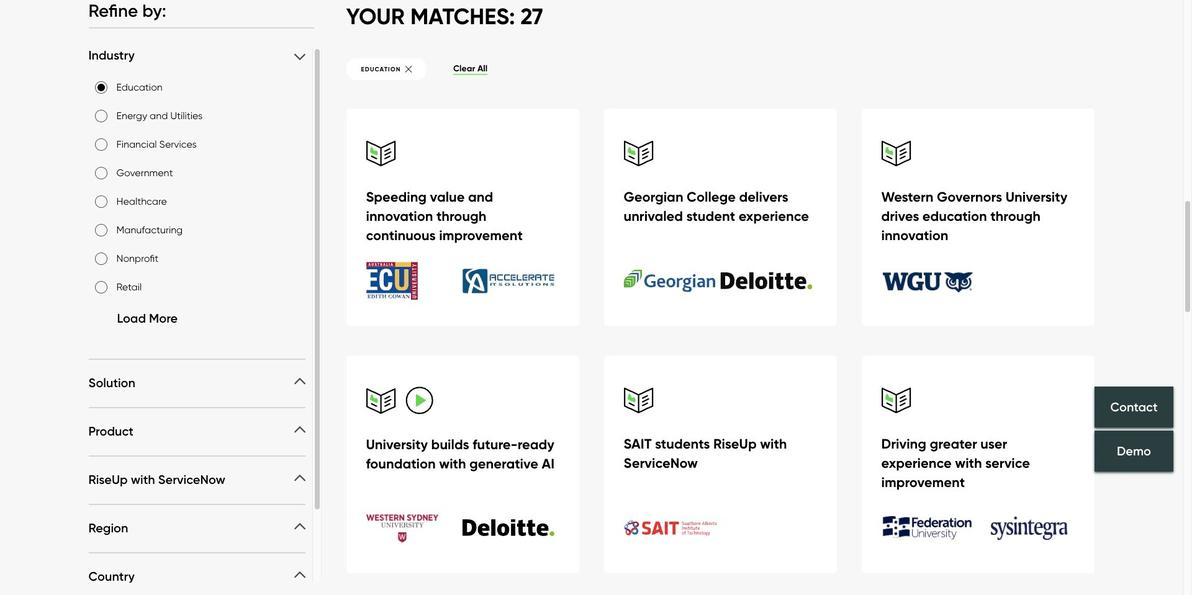 Task type: locate. For each thing, give the bounding box(es) containing it.
2 federation university image from the left
[[978, 509, 1070, 547]]

1 georgian college image from the left
[[624, 262, 716, 300]]

1 horizontal spatial edith cowan university image
[[463, 262, 554, 300]]

education option
[[95, 82, 107, 94]]

retail option
[[95, 282, 107, 294]]

1 edith cowan university image from the left
[[366, 262, 458, 300]]

1 federation university image from the left
[[882, 509, 973, 547]]

0 horizontal spatial edith cowan university image
[[366, 262, 458, 300]]

0 horizontal spatial georgian college image
[[624, 262, 716, 300]]

government option
[[95, 167, 107, 180]]

1 horizontal spatial federation university image
[[978, 509, 1070, 547]]

edith cowan university image
[[366, 262, 458, 300], [463, 262, 554, 300]]

georgian college image
[[624, 262, 716, 300], [721, 262, 812, 300]]

0 horizontal spatial western sydney university image
[[366, 509, 458, 547]]

1 horizontal spatial georgian college image
[[721, 262, 812, 300]]

sait image
[[624, 509, 717, 548]]

manufacturing option
[[95, 224, 107, 237]]

western sydney university image
[[366, 509, 458, 547], [463, 520, 554, 537]]

0 horizontal spatial federation university image
[[882, 509, 973, 547]]

federation university image
[[882, 509, 973, 547], [978, 509, 1070, 547]]



Task type: vqa. For each thing, say whether or not it's contained in the screenshot.
Healthcare option
yes



Task type: describe. For each thing, give the bounding box(es) containing it.
financial services option
[[95, 139, 107, 151]]

nonprofit option
[[95, 253, 107, 265]]

western governors university image
[[882, 262, 975, 300]]

2 edith cowan university image from the left
[[463, 262, 554, 300]]

2 georgian college image from the left
[[721, 262, 812, 300]]

1 horizontal spatial western sydney university image
[[463, 520, 554, 537]]

energy and utilities option
[[95, 110, 107, 123]]

healthcare option
[[95, 196, 107, 208]]



